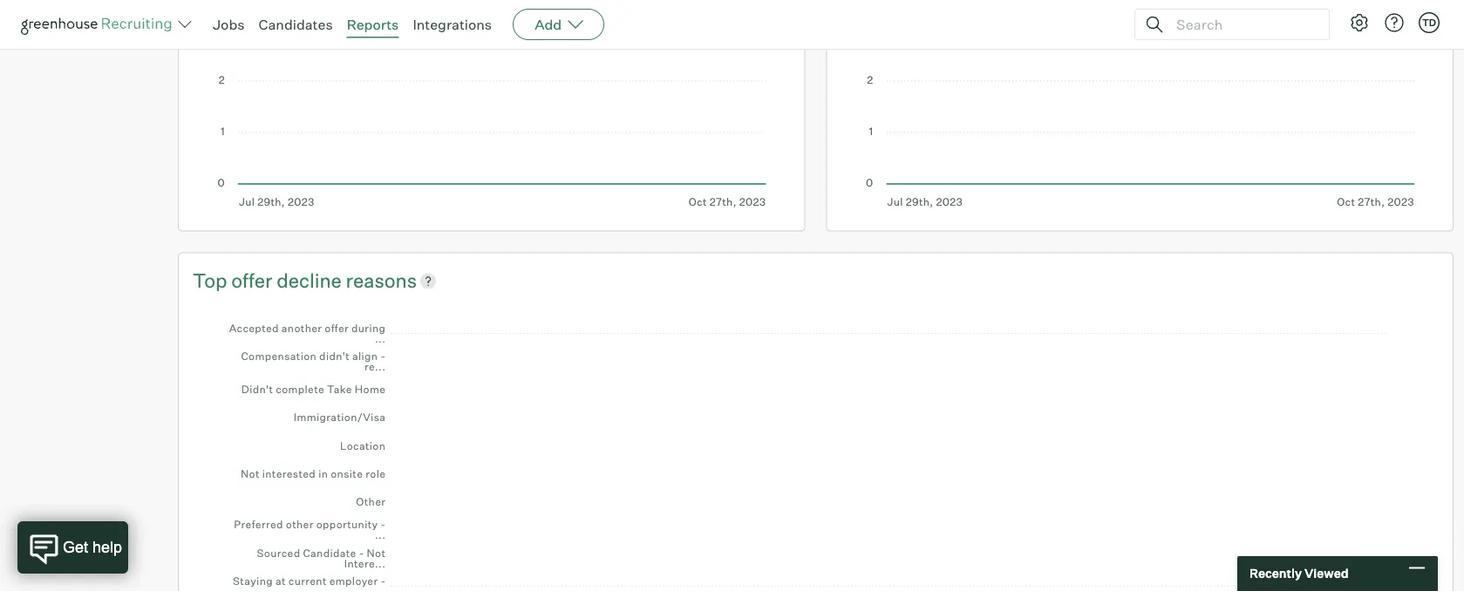 Task type: vqa. For each thing, say whether or not it's contained in the screenshot.
reasons
yes



Task type: describe. For each thing, give the bounding box(es) containing it.
top link
[[193, 267, 231, 294]]

offer link
[[231, 267, 277, 294]]

reasons
[[346, 268, 417, 292]]

integrations
[[413, 16, 492, 33]]

reports link
[[347, 16, 399, 33]]

top offer decline
[[193, 268, 346, 292]]

td button
[[1416, 9, 1444, 37]]

add button
[[513, 9, 605, 40]]

jobs
[[213, 16, 245, 33]]

Search text field
[[1172, 12, 1314, 37]]

greenhouse recruiting image
[[21, 14, 178, 35]]

decline link
[[277, 267, 346, 294]]

recently viewed
[[1250, 566, 1349, 581]]

candidates link
[[259, 16, 333, 33]]

jobs link
[[213, 16, 245, 33]]

td
[[1423, 17, 1437, 28]]

reports
[[347, 16, 399, 33]]



Task type: locate. For each thing, give the bounding box(es) containing it.
viewed
[[1305, 566, 1349, 581]]

td button
[[1419, 12, 1440, 33]]

configure image
[[1349, 12, 1370, 33]]

candidates
[[259, 16, 333, 33]]

recently
[[1250, 566, 1302, 581]]

add
[[535, 16, 562, 33]]

xychart image
[[217, 0, 766, 208], [866, 0, 1415, 208], [217, 311, 1415, 591]]

integrations link
[[413, 16, 492, 33]]

top
[[193, 268, 227, 292]]

offer
[[231, 268, 273, 292]]

decline
[[277, 268, 342, 292]]

reasons link
[[346, 267, 417, 294]]



